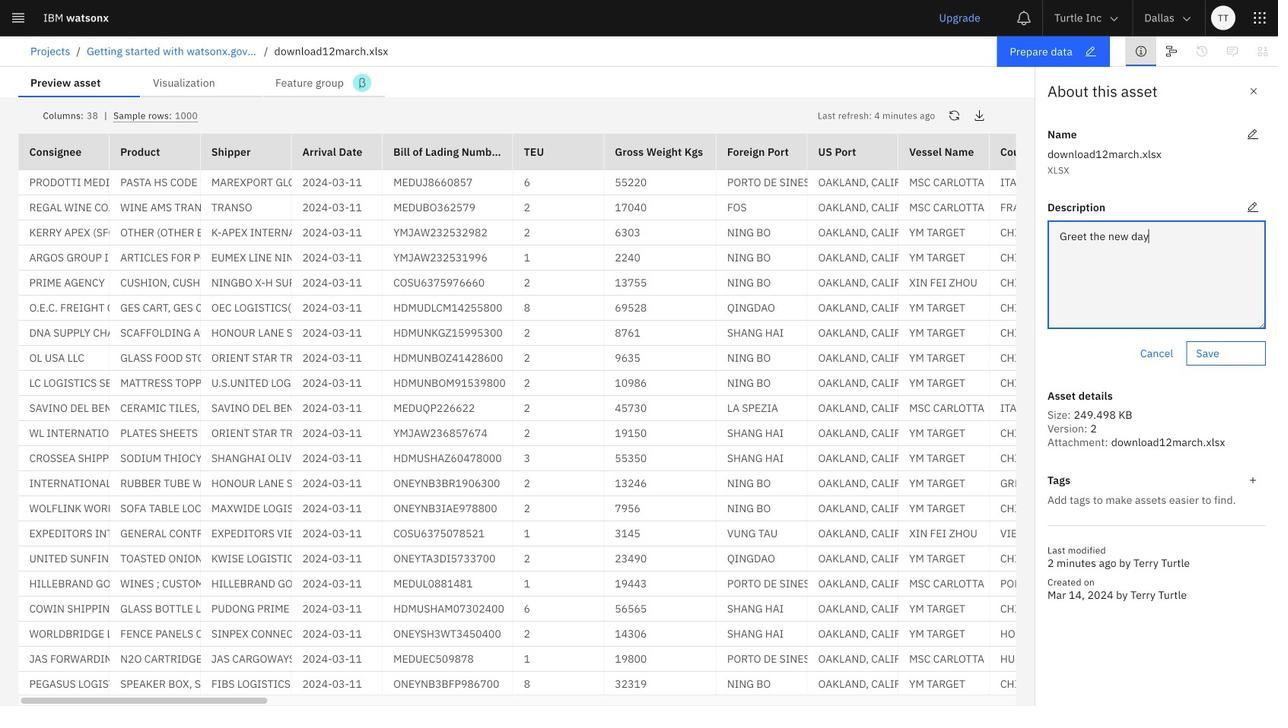 Task type: vqa. For each thing, say whether or not it's contained in the screenshot.
Open and close overflow menu icon
no



Task type: locate. For each thing, give the bounding box(es) containing it.
1 arrow image from the left
[[1108, 13, 1120, 25]]

tab list
[[18, 67, 385, 97]]

row
[[19, 134, 1278, 170]]

edit image
[[1247, 202, 1259, 214]]

arrow image
[[1108, 13, 1120, 25], [1181, 13, 1193, 25]]

edit image
[[1247, 129, 1259, 141]]

What's the purpose of this asset? text field
[[1048, 221, 1266, 329]]

data image
[[1257, 45, 1269, 57]]

5 row row from the top
[[19, 271, 1278, 296]]

row group
[[19, 170, 1278, 707]]

close image
[[1248, 85, 1260, 97]]

19 row row from the top
[[19, 622, 1278, 647]]

notifications image
[[1016, 10, 1032, 25]]

1 horizontal spatial arrow image
[[1181, 13, 1193, 25]]

1 row row from the top
[[19, 170, 1278, 196]]

turtle inc image
[[1107, 45, 1119, 57]]

0 horizontal spatial arrow image
[[1108, 13, 1120, 25]]

10 row row from the top
[[19, 396, 1278, 421]]

about this asset element
[[1035, 67, 1278, 707]]

row row
[[19, 170, 1278, 196], [19, 196, 1278, 221], [19, 221, 1278, 246], [19, 246, 1278, 271], [19, 271, 1278, 296], [19, 296, 1278, 321], [19, 321, 1278, 346], [19, 346, 1278, 371], [19, 371, 1278, 396], [19, 396, 1278, 421], [19, 421, 1278, 447], [19, 447, 1278, 472], [19, 472, 1278, 497], [19, 497, 1278, 522], [19, 522, 1278, 547], [19, 547, 1278, 572], [19, 572, 1278, 597], [19, 597, 1278, 622], [19, 622, 1278, 647], [19, 647, 1278, 673], [19, 673, 1278, 698]]

action bar element
[[0, 37, 1278, 67]]

16 row row from the top
[[19, 547, 1278, 572]]

17 row row from the top
[[19, 572, 1278, 597]]

13 row row from the top
[[19, 472, 1278, 497]]



Task type: describe. For each thing, give the bounding box(es) containing it.
7 row row from the top
[[19, 321, 1278, 346]]

add image
[[1247, 475, 1259, 487]]

2 row row from the top
[[19, 196, 1278, 221]]

download image
[[973, 110, 986, 122]]

20 row row from the top
[[19, 647, 1278, 673]]

14 row row from the top
[[19, 497, 1278, 522]]

6 row row from the top
[[19, 296, 1278, 321]]

11 row row from the top
[[19, 421, 1278, 447]]

18 row row from the top
[[19, 597, 1278, 622]]

8 row row from the top
[[19, 346, 1278, 371]]

9 row row from the top
[[19, 371, 1278, 396]]

4 row row from the top
[[19, 246, 1278, 271]]

15 row row from the top
[[19, 522, 1278, 547]]

global navigation element
[[0, 0, 1278, 707]]

3 row row from the top
[[19, 221, 1278, 246]]

12 row row from the top
[[19, 447, 1278, 472]]

search results grid
[[19, 134, 1278, 707]]

21 row row from the top
[[19, 673, 1278, 698]]

2 arrow image from the left
[[1181, 13, 1193, 25]]



